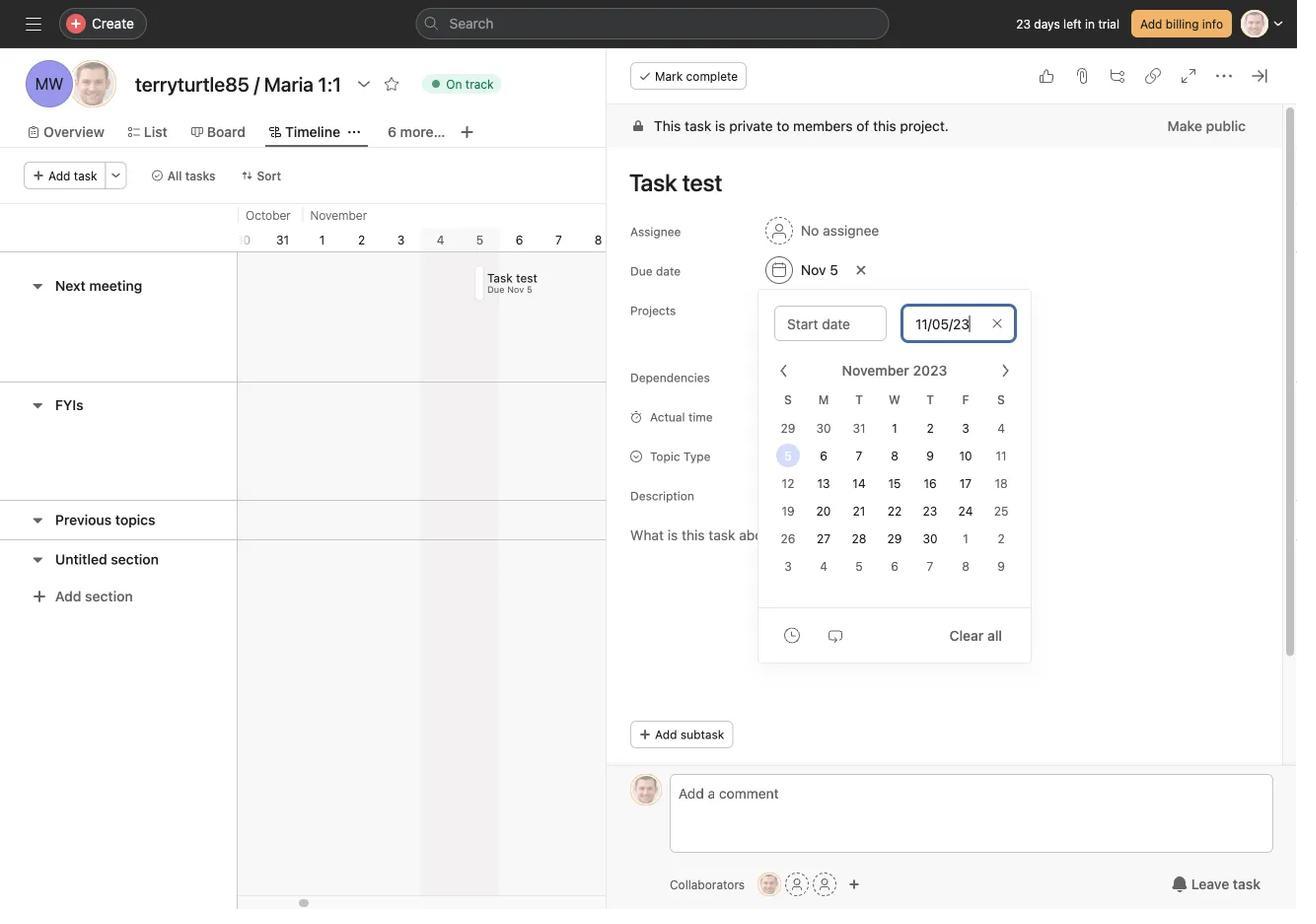 Task type: vqa. For each thing, say whether or not it's contained in the screenshot.


Task type: locate. For each thing, give the bounding box(es) containing it.
1 vertical spatial 31
[[853, 422, 866, 435]]

0 vertical spatial 3
[[397, 233, 405, 247]]

None text field
[[130, 66, 346, 102]]

tt right the mw
[[83, 74, 102, 93]]

2 vertical spatial 4
[[820, 560, 827, 574]]

more actions image
[[110, 170, 122, 181]]

private
[[729, 118, 773, 134]]

task for add
[[74, 169, 97, 182]]

add subtask image
[[1110, 68, 1125, 84]]

0 horizontal spatial s
[[784, 393, 792, 406]]

0 vertical spatial 30
[[236, 233, 251, 247]]

6 up test
[[516, 233, 523, 247]]

0 horizontal spatial 23
[[923, 505, 937, 518]]

1 horizontal spatial 23
[[1016, 17, 1031, 31]]

type
[[683, 450, 711, 464]]

on track
[[446, 77, 494, 91]]

2 vertical spatial task
[[1233, 876, 1261, 893]]

all
[[987, 627, 1002, 644]]

copy task link image
[[1145, 68, 1161, 84]]

0 vertical spatial section
[[111, 551, 159, 568]]

november up w
[[842, 362, 909, 379]]

add to projects button
[[757, 327, 862, 355]]

2 horizontal spatial 4
[[997, 422, 1005, 435]]

6 down 22 at the bottom
[[891, 560, 898, 574]]

1 horizontal spatial due
[[630, 264, 653, 278]]

track
[[465, 77, 494, 91]]

task for leave
[[1233, 876, 1261, 893]]

add down add to projects button
[[765, 370, 788, 384]]

search list box
[[416, 8, 889, 39]]

task left is
[[685, 118, 711, 134]]

description
[[630, 489, 694, 503]]

nov 5 button
[[757, 253, 847, 288]]

add left billing
[[1140, 17, 1162, 31]]

4
[[437, 233, 444, 247], [997, 422, 1005, 435], [820, 560, 827, 574]]

6 left more…
[[388, 124, 396, 140]]

subtask
[[680, 728, 724, 742]]

task inside "button"
[[74, 169, 97, 182]]

13
[[817, 477, 830, 491]]

1:1
[[898, 303, 912, 317]]

30 down the m
[[816, 422, 831, 435]]

main content inside the task test dialog
[[607, 105, 1282, 892]]

1 vertical spatial section
[[85, 588, 133, 605]]

projects
[[630, 304, 676, 318]]

2 vertical spatial 7
[[927, 560, 933, 574]]

1 vertical spatial 3
[[962, 422, 969, 435]]

0 likes. click to like this task image
[[1039, 68, 1054, 84]]

october
[[246, 208, 291, 222]]

0 horizontal spatial to
[[777, 118, 789, 134]]

due left test
[[488, 284, 505, 295]]

list
[[144, 124, 167, 140]]

1 horizontal spatial s
[[997, 393, 1005, 406]]

section for add section
[[85, 588, 133, 605]]

collaborators
[[670, 878, 745, 892]]

30 down october
[[236, 233, 251, 247]]

add for add to projects
[[765, 334, 788, 348]]

close details image
[[1252, 68, 1267, 84]]

7
[[555, 233, 562, 247], [856, 449, 862, 463], [927, 560, 933, 574]]

section
[[111, 551, 159, 568], [85, 588, 133, 605]]

1 vertical spatial nov
[[508, 284, 525, 295]]

2
[[358, 233, 365, 247], [927, 422, 934, 435], [998, 532, 1005, 546]]

dependencies
[[630, 371, 710, 385]]

add down overview 'link'
[[48, 169, 70, 182]]

add left subtask
[[655, 728, 677, 742]]

clear all
[[949, 627, 1002, 644]]

1 vertical spatial to
[[791, 334, 803, 348]]

31 down october
[[276, 233, 289, 247]]

1 vertical spatial 7
[[856, 449, 862, 463]]

23 down 16
[[923, 505, 937, 518]]

days
[[1034, 17, 1060, 31]]

2 horizontal spatial 3
[[962, 422, 969, 435]]

0 horizontal spatial 3
[[397, 233, 405, 247]]

s down previous month 'icon'
[[784, 393, 792, 406]]

29 up 12
[[781, 422, 795, 435]]

no assignee
[[801, 222, 879, 239]]

1 vertical spatial 1
[[892, 422, 897, 435]]

0 horizontal spatial nov
[[508, 284, 525, 295]]

more actions for this task image
[[1216, 68, 1232, 84]]

11
[[996, 449, 1007, 463]]

1 horizontal spatial nov
[[801, 262, 826, 278]]

15
[[888, 477, 901, 491]]

0 vertical spatial nov
[[801, 262, 826, 278]]

0 vertical spatial 8
[[594, 233, 602, 247]]

29 down 22 at the bottom
[[887, 532, 902, 546]]

Task Name text field
[[616, 160, 1259, 205]]

1 t from the left
[[855, 393, 863, 406]]

november right october
[[310, 208, 367, 222]]

0 vertical spatial 2
[[358, 233, 365, 247]]

1 horizontal spatial 31
[[853, 422, 866, 435]]

1 vertical spatial 2
[[927, 422, 934, 435]]

add time image
[[784, 628, 800, 644]]

to inside add to projects button
[[791, 334, 803, 348]]

23 left days
[[1016, 17, 1031, 31]]

8 left assignee
[[594, 233, 602, 247]]

dependencies
[[791, 370, 872, 384]]

9 down 25
[[997, 560, 1005, 574]]

0 horizontal spatial task
[[74, 169, 97, 182]]

november inside dropdown button
[[842, 362, 909, 379]]

actual time
[[650, 410, 713, 424]]

2 vertical spatial 30
[[923, 532, 938, 546]]

t right the m
[[855, 393, 863, 406]]

1 vertical spatial due
[[488, 284, 505, 295]]

2 horizontal spatial tt
[[762, 878, 777, 892]]

0 horizontal spatial 1
[[319, 233, 325, 247]]

add inside "button"
[[48, 169, 70, 182]]

28
[[852, 532, 866, 546]]

1 horizontal spatial 8
[[891, 449, 898, 463]]

timeline link
[[269, 121, 340, 143]]

time
[[688, 410, 713, 424]]

november
[[310, 208, 367, 222], [842, 362, 909, 379]]

november 2023 button
[[829, 353, 980, 389]]

s
[[784, 393, 792, 406], [997, 393, 1005, 406]]

0 vertical spatial due
[[630, 264, 653, 278]]

1 vertical spatial november
[[842, 362, 909, 379]]

1 horizontal spatial t
[[926, 393, 934, 406]]

2 horizontal spatial 30
[[923, 532, 938, 546]]

0 horizontal spatial 7
[[555, 233, 562, 247]]

Start date text field
[[774, 306, 887, 341]]

due
[[630, 264, 653, 278], [488, 284, 505, 295]]

1 horizontal spatial 9
[[997, 560, 1005, 574]]

mark complete
[[655, 69, 738, 83]]

0 vertical spatial november
[[310, 208, 367, 222]]

s down 'next month' image
[[997, 393, 1005, 406]]

2 horizontal spatial 2
[[998, 532, 1005, 546]]

add for add billing info
[[1140, 17, 1162, 31]]

to right private
[[777, 118, 789, 134]]

all
[[167, 169, 182, 182]]

1 horizontal spatial tt
[[639, 783, 654, 797]]

next month image
[[997, 363, 1013, 379]]

8
[[594, 233, 602, 247], [891, 449, 898, 463], [962, 560, 969, 574]]

1 horizontal spatial 3
[[784, 560, 792, 574]]

task left more actions image
[[74, 169, 97, 182]]

section down the topics
[[111, 551, 159, 568]]

list link
[[128, 121, 167, 143]]

add dependencies
[[765, 370, 872, 384]]

tt button right collaborators
[[758, 873, 781, 897]]

9
[[926, 449, 934, 463], [997, 560, 1005, 574]]

20
[[816, 505, 831, 518]]

31
[[276, 233, 289, 247], [853, 422, 866, 435]]

8 up 15
[[891, 449, 898, 463]]

add up previous month 'icon'
[[765, 334, 788, 348]]

2 s from the left
[[997, 393, 1005, 406]]

due date
[[630, 264, 681, 278]]

add billing info button
[[1131, 10, 1232, 37]]

0 horizontal spatial november
[[310, 208, 367, 222]]

1
[[319, 233, 325, 247], [892, 422, 897, 435], [963, 532, 968, 546]]

clear due date image
[[855, 264, 867, 276]]

0 horizontal spatial t
[[855, 393, 863, 406]]

t up start timer
[[926, 393, 934, 406]]

is
[[715, 118, 725, 134]]

1 horizontal spatial 7
[[856, 449, 862, 463]]

1 vertical spatial 9
[[997, 560, 1005, 574]]

of
[[856, 118, 869, 134]]

to up previous month 'icon'
[[791, 334, 803, 348]]

1 horizontal spatial 30
[[816, 422, 831, 435]]

3
[[397, 233, 405, 247], [962, 422, 969, 435], [784, 560, 792, 574]]

section for untitled section
[[111, 551, 159, 568]]

Due date text field
[[902, 306, 1015, 341]]

0 horizontal spatial 31
[[276, 233, 289, 247]]

add down untitled
[[55, 588, 81, 605]]

1 vertical spatial task
[[74, 169, 97, 182]]

6 up 13
[[820, 449, 827, 463]]

add subtask button
[[630, 721, 733, 749]]

6
[[388, 124, 396, 140], [516, 233, 523, 247], [820, 449, 827, 463], [891, 560, 898, 574]]

task inside main content
[[685, 118, 711, 134]]

task right leave
[[1233, 876, 1261, 893]]

0 vertical spatial 4
[[437, 233, 444, 247]]

maria
[[864, 303, 895, 317]]

add billing info
[[1140, 17, 1223, 31]]

start
[[903, 409, 931, 423]]

0 vertical spatial 29
[[781, 422, 795, 435]]

1 horizontal spatial tt button
[[758, 873, 781, 897]]

tt button down add subtask button
[[630, 774, 662, 806]]

2 horizontal spatial task
[[1233, 876, 1261, 893]]

f
[[962, 393, 969, 406]]

1 horizontal spatial 4
[[820, 560, 827, 574]]

1 horizontal spatial november
[[842, 362, 909, 379]]

tt right collaborators
[[762, 878, 777, 892]]

1 horizontal spatial 2
[[927, 422, 934, 435]]

0 vertical spatial 23
[[1016, 17, 1031, 31]]

main content
[[607, 105, 1282, 892]]

t
[[855, 393, 863, 406], [926, 393, 934, 406]]

2 vertical spatial 3
[[784, 560, 792, 574]]

30 down 16
[[923, 532, 938, 546]]

1 horizontal spatial task
[[685, 118, 711, 134]]

timeline
[[285, 124, 340, 140]]

add to starred image
[[384, 76, 400, 92]]

no
[[801, 222, 819, 239]]

0 horizontal spatial tt
[[83, 74, 102, 93]]

all tasks button
[[143, 162, 224, 189]]

start timer button
[[871, 402, 972, 430]]

w
[[889, 393, 900, 406]]

2 horizontal spatial 8
[[962, 560, 969, 574]]

billing
[[1166, 17, 1199, 31]]

0 vertical spatial 1
[[319, 233, 325, 247]]

0 vertical spatial task
[[685, 118, 711, 134]]

31 up 14
[[853, 422, 866, 435]]

sort
[[257, 169, 281, 182]]

add or remove collaborators image
[[848, 879, 860, 891]]

/
[[857, 303, 860, 317]]

leave
[[1191, 876, 1229, 893]]

add task
[[48, 169, 97, 182]]

2 horizontal spatial 1
[[963, 532, 968, 546]]

0 vertical spatial tt button
[[630, 774, 662, 806]]

0 horizontal spatial due
[[488, 284, 505, 295]]

2 horizontal spatial 7
[[927, 560, 933, 574]]

1 horizontal spatial to
[[791, 334, 803, 348]]

8 down 24
[[962, 560, 969, 574]]

untitled section
[[55, 551, 159, 568]]

9 up 16
[[926, 449, 934, 463]]

tt down add subtask button
[[639, 783, 654, 797]]

24
[[958, 505, 973, 518]]

due left date
[[630, 264, 653, 278]]

1 vertical spatial 29
[[887, 532, 902, 546]]

2 vertical spatial 8
[[962, 560, 969, 574]]

previous month image
[[776, 363, 792, 379]]

0 vertical spatial 9
[[926, 449, 934, 463]]

1 horizontal spatial 29
[[887, 532, 902, 546]]

0 horizontal spatial 9
[[926, 449, 934, 463]]

remove task from terryturtle85 / maria 1:1 element
[[1038, 296, 1066, 324]]

0 horizontal spatial 2
[[358, 233, 365, 247]]

task inside button
[[1233, 876, 1261, 893]]

main content containing this task is private to members of this project.
[[607, 105, 1282, 892]]

1 vertical spatial 23
[[923, 505, 937, 518]]

0 horizontal spatial 29
[[781, 422, 795, 435]]

section down 'untitled section' button
[[85, 588, 133, 605]]



Task type: describe. For each thing, give the bounding box(es) containing it.
add section
[[55, 588, 133, 605]]

search
[[449, 15, 494, 32]]

add tab image
[[459, 124, 475, 140]]

2 t from the left
[[926, 393, 934, 406]]

add for add dependencies
[[765, 370, 788, 384]]

collapse task list for the section untitled section image
[[30, 552, 45, 568]]

more…
[[400, 124, 445, 140]]

trial
[[1098, 17, 1119, 31]]

attachments: add a file to this task, task test image
[[1074, 68, 1090, 84]]

18
[[995, 477, 1008, 491]]

2023
[[913, 362, 947, 379]]

actual
[[650, 410, 685, 424]]

16
[[924, 477, 937, 491]]

26
[[781, 532, 795, 546]]

make
[[1167, 118, 1202, 134]]

27
[[817, 532, 831, 546]]

1 vertical spatial tt
[[639, 783, 654, 797]]

clear all button
[[937, 618, 1015, 653]]

remove task from terryturtle85 / maria 1:1 image
[[1046, 304, 1058, 316]]

all tasks
[[167, 169, 216, 182]]

2 vertical spatial tt
[[762, 878, 777, 892]]

0 horizontal spatial 8
[[594, 233, 602, 247]]

board link
[[191, 121, 246, 143]]

test
[[517, 271, 538, 285]]

leave task button
[[1159, 867, 1273, 902]]

collapse task list for the section previous topics image
[[30, 512, 45, 528]]

search button
[[416, 8, 889, 39]]

add task button
[[24, 162, 106, 189]]

17
[[960, 477, 972, 491]]

19
[[782, 505, 795, 518]]

add for add task
[[48, 169, 70, 182]]

tab actions image
[[348, 126, 360, 138]]

nov inside nov 5 dropdown button
[[801, 262, 826, 278]]

meeting
[[89, 278, 142, 294]]

assignee
[[630, 225, 681, 239]]

topics
[[115, 512, 155, 528]]

public
[[1206, 118, 1246, 134]]

topic type
[[650, 450, 711, 464]]

set to repeat image
[[828, 628, 843, 644]]

mark complete button
[[630, 62, 747, 90]]

due inside main content
[[630, 264, 653, 278]]

terryturtle85 / maria 1:1
[[782, 303, 912, 317]]

leave task
[[1191, 876, 1261, 893]]

6 inside dropdown button
[[388, 124, 396, 140]]

1 s from the left
[[784, 393, 792, 406]]

collapse task list for the section fyis image
[[30, 397, 45, 413]]

mw
[[35, 74, 64, 93]]

fyis
[[55, 397, 83, 413]]

due inside task test due nov 5
[[488, 284, 505, 295]]

6 more…
[[388, 124, 445, 140]]

overview
[[43, 124, 104, 140]]

collapse task list for the section next meeting image
[[30, 278, 45, 294]]

23 for 23 days left in trial
[[1016, 17, 1031, 31]]

create
[[92, 15, 134, 32]]

no assignee button
[[757, 213, 888, 249]]

0 horizontal spatial tt button
[[630, 774, 662, 806]]

timer
[[935, 409, 964, 423]]

0 horizontal spatial 30
[[236, 233, 251, 247]]

start timer
[[903, 409, 964, 423]]

0 vertical spatial to
[[777, 118, 789, 134]]

m
[[818, 393, 829, 406]]

terryturtle85 / maria 1:1 link
[[758, 300, 920, 320]]

task test dialog
[[607, 48, 1297, 909]]

mark
[[655, 69, 683, 83]]

0 vertical spatial tt
[[83, 74, 102, 93]]

add dependencies button
[[757, 363, 880, 391]]

full screen image
[[1181, 68, 1196, 84]]

1 vertical spatial 30
[[816, 422, 831, 435]]

5 inside nov 5 dropdown button
[[830, 262, 838, 278]]

make public button
[[1155, 108, 1259, 144]]

add for add subtask
[[655, 728, 677, 742]]

2 vertical spatial 1
[[963, 532, 968, 546]]

25
[[994, 505, 1008, 518]]

create button
[[59, 8, 147, 39]]

nov 5
[[801, 262, 838, 278]]

this
[[873, 118, 896, 134]]

project.
[[900, 118, 949, 134]]

untitled
[[55, 551, 107, 568]]

previous topics
[[55, 512, 155, 528]]

1 vertical spatial 4
[[997, 422, 1005, 435]]

info
[[1202, 17, 1223, 31]]

previous
[[55, 512, 112, 528]]

22
[[887, 505, 902, 518]]

1 vertical spatial 8
[[891, 449, 898, 463]]

task
[[488, 271, 513, 285]]

1 vertical spatial tt button
[[758, 873, 781, 897]]

tasks
[[185, 169, 216, 182]]

12
[[782, 477, 794, 491]]

23 for 23
[[923, 505, 937, 518]]

nov inside task test due nov 5
[[508, 284, 525, 295]]

date
[[656, 264, 681, 278]]

add for add section
[[55, 588, 81, 605]]

6 more… button
[[388, 121, 445, 143]]

show options image
[[356, 76, 372, 92]]

14
[[853, 477, 866, 491]]

november for november 2023
[[842, 362, 909, 379]]

this task is private to members of this project.
[[654, 118, 949, 134]]

make public
[[1167, 118, 1246, 134]]

november for november
[[310, 208, 367, 222]]

assignee
[[823, 222, 879, 239]]

10
[[959, 449, 972, 463]]

untitled section button
[[55, 542, 159, 577]]

november 2023
[[842, 362, 947, 379]]

add subtask
[[655, 728, 724, 742]]

clear due date image
[[991, 318, 1003, 329]]

5 inside task test due nov 5
[[527, 284, 533, 295]]

task for this
[[685, 118, 711, 134]]

2 vertical spatial 2
[[998, 532, 1005, 546]]

0 vertical spatial 31
[[276, 233, 289, 247]]

previous topics button
[[55, 503, 155, 538]]

1 horizontal spatial 1
[[892, 422, 897, 435]]

in
[[1085, 17, 1095, 31]]

topic
[[650, 450, 680, 464]]

projects
[[806, 334, 853, 348]]

fyis button
[[55, 388, 83, 423]]

0 vertical spatial 7
[[555, 233, 562, 247]]

on track button
[[413, 70, 510, 98]]

task test due nov 5
[[488, 271, 538, 295]]

0 horizontal spatial 4
[[437, 233, 444, 247]]

expand sidebar image
[[26, 16, 41, 32]]

on
[[446, 77, 462, 91]]

21
[[853, 505, 865, 518]]



